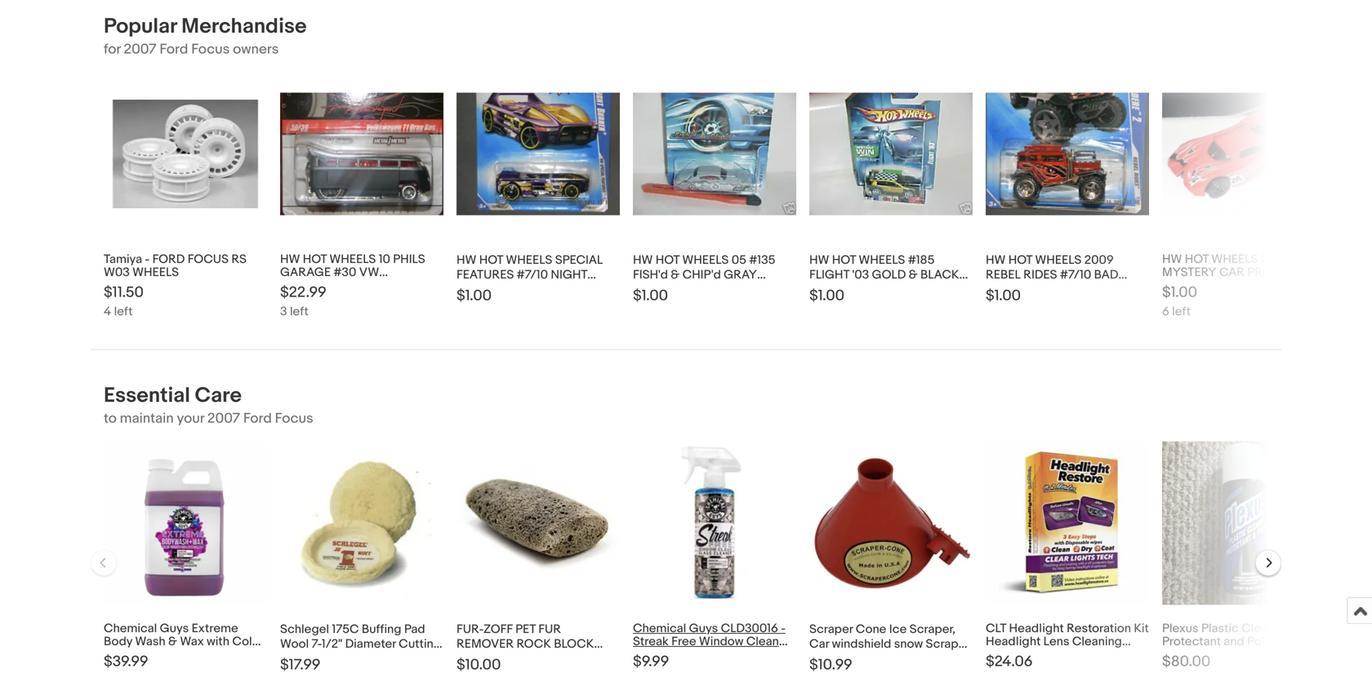 Task type: vqa. For each thing, say whether or not it's contained in the screenshot.
Other Collectible Animation Merchandise link corresponding to Women's
no



Task type: describe. For each thing, give the bounding box(es) containing it.
1 vertical spatial ice
[[893, 652, 911, 666]]

anti-
[[1218, 648, 1246, 662]]

rs
[[232, 252, 247, 267]]

maintain
[[120, 410, 174, 427]]

4 $1.00 link from the left
[[986, 72, 1150, 319]]

tamiya - ford focus rs w03 wheels $11.50 4 left
[[104, 252, 247, 319]]

loop
[[360, 652, 388, 666]]

cutting
[[399, 637, 441, 652]]

13oz
[[1163, 648, 1187, 662]]

1 $1.00 link from the left
[[457, 72, 620, 319]]

0 horizontal spatial scraper
[[810, 622, 854, 637]]

175c
[[332, 622, 359, 637]]

hw hot wheels 05 #135 fish'd & chip'd gray hotwheels race track ready vhtf image
[[633, 93, 797, 215]]

your
[[177, 410, 204, 427]]

left for $22.99
[[290, 304, 309, 319]]

restoration
[[1067, 621, 1132, 636]]

polish,
[[1248, 635, 1284, 649]]

chemical
[[633, 621, 687, 636]]

guys
[[689, 621, 719, 636]]

hw hot wheels special features #7/10 night burner hotwheels purple/yellow vhtf image
[[457, 93, 620, 215]]

chemical guys cld30016 - streak free window clean glass cleaner (16 oz)
[[633, 621, 786, 662]]

scraper, right cone
[[910, 622, 956, 637]]

schlegel 175c buffing pad wool 7-1/2" diameter cutting pad hook and loop  each link
[[280, 442, 444, 673]]

focus inside essential care to maintain your 2007 ford focus
[[275, 410, 314, 427]]

clean
[[747, 635, 779, 649]]

plexus plastic cleaner protectant and polish, new 13oz can, anti-static original
[[1163, 621, 1324, 662]]

chemical guys extreme body wash & wax with color brightening technology (64 oz) image
[[104, 442, 267, 605]]

wheels
[[133, 265, 179, 280]]

schlegel 175c buffing pad wool 7-1/2" diameter cutting pad hook and loop  each image
[[280, 442, 444, 605]]

each
[[391, 652, 418, 666]]

focus
[[188, 252, 229, 267]]

shaped
[[849, 652, 891, 666]]

kit
[[1135, 621, 1150, 636]]

protectant
[[1163, 635, 1222, 649]]

clt
[[986, 621, 1007, 636]]

essential
[[104, 383, 190, 409]]

chemical guys cld30016 - streak free window clean glass cleaner (16 oz) image
[[633, 442, 797, 605]]

w03
[[104, 265, 130, 280]]

static
[[1246, 648, 1278, 662]]

care
[[195, 383, 242, 409]]

diameter
[[345, 637, 396, 652]]

car
[[810, 637, 830, 652]]

buffing
[[362, 622, 402, 637]]

hw hot wheels 10 phils garage #30 vw volkswagen t1 drag bus hotwheels vhtf rare image
[[280, 93, 444, 215]]

hook
[[304, 652, 334, 666]]

cone
[[856, 622, 887, 637]]

popular
[[104, 14, 177, 39]]

scraper cone ice scraper, car windshield snow scraper, round shaped ice scraper image
[[810, 454, 973, 592]]

schlegel 175c buffing pad wool 7-1/2" diameter cutting pad hook and loop  each
[[280, 622, 441, 666]]

1/2"
[[322, 637, 343, 652]]

hw hot wheels #185 flight '03 gold & black hotwheels drift car track ready vhtf image
[[810, 93, 973, 215]]

cld30016
[[721, 621, 779, 636]]

plastic
[[1202, 621, 1240, 636]]

$1.00 for hw hot wheels 05 #135 fish'd & chip'd gray hotwheels race track ready vhtf image
[[633, 287, 669, 305]]

streak
[[633, 635, 669, 649]]

for
[[104, 41, 121, 58]]

essential care to maintain your 2007 ford focus
[[104, 383, 314, 427]]

left for $1.00
[[1173, 304, 1191, 319]]

$1.00 for hw hot wheels 2009 rebel rides #7/10 bad mudder 2 hotwheels red vhtf rare image
[[986, 287, 1022, 305]]

ford
[[152, 252, 185, 267]]

$80.00
[[1163, 653, 1211, 671]]

lens
[[1044, 635, 1070, 649]]

$39.99
[[104, 653, 148, 671]]

2007 inside essential care to maintain your 2007 ford focus
[[208, 410, 240, 427]]

owners
[[233, 41, 279, 58]]

to
[[104, 410, 117, 427]]

hw hot wheels 2009 rebel rides #7/10 bad mudder 2 hotwheels red vhtf rare image
[[986, 93, 1150, 215]]

new
[[1287, 635, 1314, 649]]

plexus plastic cleaner protectant and polish, new 13oz can, anti-static original image
[[1163, 442, 1326, 605]]



Task type: locate. For each thing, give the bounding box(es) containing it.
0 horizontal spatial pad
[[280, 652, 301, 666]]

1 vertical spatial scraper
[[914, 652, 958, 666]]

0 vertical spatial ice
[[890, 622, 907, 637]]

left right 6
[[1173, 304, 1191, 319]]

$22.99 3 left
[[280, 284, 327, 319]]

$24.06
[[986, 653, 1033, 671]]

1 vertical spatial 2007
[[208, 410, 240, 427]]

scraper,
[[910, 622, 956, 637], [926, 637, 972, 652]]

1 vertical spatial ford
[[243, 410, 272, 427]]

4
[[104, 304, 111, 319]]

0 vertical spatial ford
[[160, 41, 188, 58]]

0 horizontal spatial 2007
[[124, 41, 157, 58]]

left inside $1.00 6 left
[[1173, 304, 1191, 319]]

1 horizontal spatial pad
[[404, 622, 425, 637]]

0 horizontal spatial left
[[114, 304, 133, 319]]

$1.00 for hw hot wheels #185 flight '03 gold & black hotwheels drift car track ready vhtf "image"
[[810, 287, 845, 305]]

2007 down popular
[[124, 41, 157, 58]]

0 vertical spatial 2007
[[124, 41, 157, 58]]

fur-zoff pet fur remover rock block stone hair detail brush upholstery carpet image
[[457, 467, 620, 580]]

focus inside popular merchandise for 2007 ford focus owners
[[191, 41, 230, 58]]

1 horizontal spatial cleaner
[[1242, 621, 1286, 636]]

2 $1.00 link from the left
[[633, 72, 797, 319]]

tamiya - ford focus rs w03 wheels image
[[104, 100, 267, 208]]

1 horizontal spatial scraper
[[914, 652, 958, 666]]

0 vertical spatial cleaner
[[1242, 621, 1286, 636]]

1 horizontal spatial left
[[290, 304, 309, 319]]

left right '4'
[[114, 304, 133, 319]]

$22.99
[[280, 284, 327, 301]]

1 horizontal spatial 2007
[[208, 410, 240, 427]]

0 vertical spatial scraper
[[810, 622, 854, 637]]

- inside chemical guys cld30016 - streak free window clean glass cleaner (16 oz)
[[781, 621, 786, 636]]

headlight up $24.06
[[986, 635, 1041, 649]]

1 horizontal spatial focus
[[275, 410, 314, 427]]

round
[[810, 652, 846, 666]]

1 vertical spatial focus
[[275, 410, 314, 427]]

scraper cone ice scraper, car windshield snow scraper, round shaped ice scraper
[[810, 622, 972, 666]]

and left loop
[[337, 652, 357, 666]]

1 vertical spatial -
[[781, 621, 786, 636]]

$1.00 link
[[457, 72, 620, 319], [633, 72, 797, 319], [810, 72, 973, 319], [986, 72, 1150, 319]]

scraper right shaped
[[914, 652, 958, 666]]

and inside schlegel 175c buffing pad wool 7-1/2" diameter cutting pad hook and loop  each
[[337, 652, 357, 666]]

scraper up round
[[810, 622, 854, 637]]

7-
[[312, 637, 322, 652]]

1 horizontal spatial and
[[1224, 635, 1245, 649]]

1 horizontal spatial ford
[[243, 410, 272, 427]]

$1.00 6 left
[[1163, 284, 1198, 319]]

2 horizontal spatial left
[[1173, 304, 1191, 319]]

popular merchandise for 2007 ford focus owners
[[104, 14, 307, 58]]

ice right shaped
[[893, 652, 911, 666]]

can,
[[1190, 648, 1216, 662]]

3 $1.00 link from the left
[[810, 72, 973, 319]]

0 horizontal spatial ford
[[160, 41, 188, 58]]

cleaner inside the plexus plastic cleaner protectant and polish, new 13oz can, anti-static original
[[1242, 621, 1286, 636]]

window
[[699, 635, 744, 649]]

$1.00 for hw hot wheels special features #7/10 night burner hotwheels purple/yellow vhtf image
[[457, 287, 492, 305]]

ford inside essential care to maintain your 2007 ford focus
[[243, 410, 272, 427]]

1 horizontal spatial -
[[781, 621, 786, 636]]

$39.99 link
[[104, 442, 267, 673]]

pad
[[404, 622, 425, 637], [280, 652, 301, 666]]

tamiya
[[104, 252, 142, 267]]

1 left from the left
[[114, 304, 133, 319]]

ford down popular
[[160, 41, 188, 58]]

0 horizontal spatial focus
[[191, 41, 230, 58]]

headlight right clt
[[1010, 621, 1065, 636]]

focus
[[191, 41, 230, 58], [275, 410, 314, 427]]

pad up each
[[404, 622, 425, 637]]

$9.99
[[633, 653, 670, 671]]

6
[[1163, 304, 1170, 319]]

3
[[280, 304, 287, 319]]

cleaner inside chemical guys cld30016 - streak free window clean glass cleaner (16 oz)
[[668, 648, 711, 662]]

-
[[145, 252, 150, 267], [781, 621, 786, 636]]

scraper cone ice scraper, car windshield snow scraper, round shaped ice scraper link
[[810, 442, 973, 673]]

left inside tamiya - ford focus rs w03 wheels $11.50 4 left
[[114, 304, 133, 319]]

hw hot wheels 09 loose mystery car prototype h24 hotwheels (red) vhtf rare image
[[1163, 93, 1326, 215]]

cleaner
[[1242, 621, 1286, 636], [668, 648, 711, 662]]

3 left from the left
[[1173, 304, 1191, 319]]

oz)
[[731, 648, 748, 662]]

ford inside popular merchandise for 2007 ford focus owners
[[160, 41, 188, 58]]

ice
[[890, 622, 907, 637], [893, 652, 911, 666]]

clt headlight restoration kit headlight lens cleaning wipes
[[986, 621, 1150, 662]]

scraper
[[810, 622, 854, 637], [914, 652, 958, 666]]

(16
[[714, 648, 729, 662]]

left right 3
[[290, 304, 309, 319]]

1 vertical spatial pad
[[280, 652, 301, 666]]

2007 inside popular merchandise for 2007 ford focus owners
[[124, 41, 157, 58]]

ford right your
[[243, 410, 272, 427]]

0 vertical spatial focus
[[191, 41, 230, 58]]

ford
[[160, 41, 188, 58], [243, 410, 272, 427]]

cleaning
[[1073, 635, 1123, 649]]

$1.00
[[1163, 284, 1198, 301], [457, 287, 492, 305], [633, 287, 669, 305], [810, 287, 845, 305], [986, 287, 1022, 305]]

schlegel
[[280, 622, 329, 637]]

original
[[1281, 648, 1324, 662]]

1 vertical spatial and
[[337, 652, 357, 666]]

and
[[1224, 635, 1245, 649], [337, 652, 357, 666]]

cleaner down guys
[[668, 648, 711, 662]]

$11.50
[[104, 284, 144, 301]]

cleaner up static
[[1242, 621, 1286, 636]]

windshield
[[832, 637, 892, 652]]

plexus
[[1163, 621, 1199, 636]]

- left ford
[[145, 252, 150, 267]]

2007 down care
[[208, 410, 240, 427]]

0 horizontal spatial -
[[145, 252, 150, 267]]

clt headlight restoration kit headlight lens cleaning wipes image
[[986, 442, 1150, 605]]

wipes
[[986, 648, 1022, 662]]

and inside the plexus plastic cleaner protectant and polish, new 13oz can, anti-static original
[[1224, 635, 1245, 649]]

0 horizontal spatial and
[[337, 652, 357, 666]]

0 vertical spatial and
[[1224, 635, 1245, 649]]

free
[[672, 635, 697, 649]]

0 horizontal spatial cleaner
[[668, 648, 711, 662]]

left inside $22.99 3 left
[[290, 304, 309, 319]]

wool
[[280, 637, 309, 652]]

merchandise
[[182, 14, 307, 39]]

- right clean
[[781, 621, 786, 636]]

left
[[114, 304, 133, 319], [290, 304, 309, 319], [1173, 304, 1191, 319]]

- inside tamiya - ford focus rs w03 wheels $11.50 4 left
[[145, 252, 150, 267]]

0 vertical spatial -
[[145, 252, 150, 267]]

0 vertical spatial pad
[[404, 622, 425, 637]]

2 left from the left
[[290, 304, 309, 319]]

scraper, right snow
[[926, 637, 972, 652]]

1 vertical spatial cleaner
[[668, 648, 711, 662]]

2007
[[124, 41, 157, 58], [208, 410, 240, 427]]

pad left hook
[[280, 652, 301, 666]]

ice right cone
[[890, 622, 907, 637]]

snow
[[895, 637, 924, 652]]

and left static
[[1224, 635, 1245, 649]]

glass
[[633, 648, 665, 662]]

headlight
[[1010, 621, 1065, 636], [986, 635, 1041, 649]]



